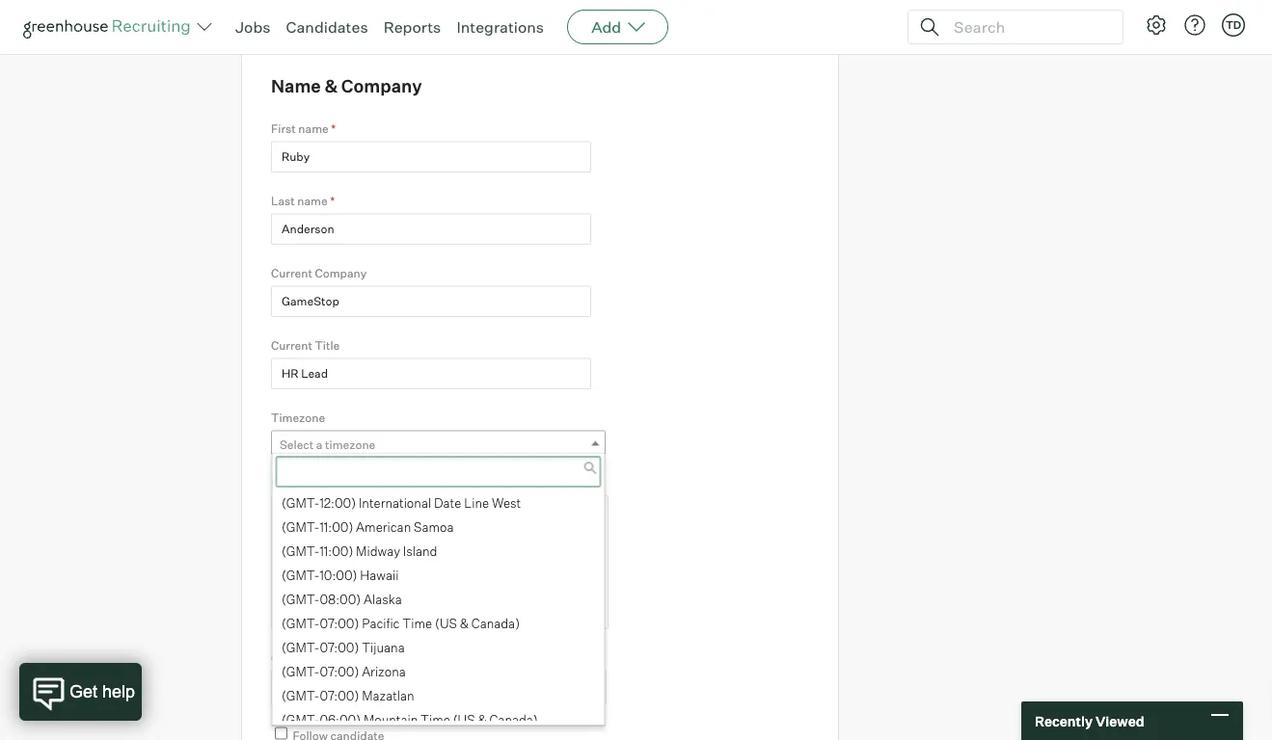 Task type: vqa. For each thing, say whether or not it's contained in the screenshot.
Add popup button
yes



Task type: locate. For each thing, give the bounding box(es) containing it.
arizona
[[362, 664, 406, 679]]

1 vertical spatial canada)
[[490, 712, 538, 727]]

0 vertical spatial current
[[271, 266, 312, 281]]

2 (gmt- from the top
[[282, 519, 320, 534]]

company up title
[[315, 266, 367, 281]]

candidate tags
[[271, 651, 355, 665]]

&
[[324, 75, 338, 97], [460, 615, 469, 631], [478, 712, 487, 727]]

(us right mountain
[[453, 712, 475, 727]]

1 vertical spatial name
[[297, 194, 328, 208]]

1 vertical spatial current
[[271, 338, 312, 353]]

* down name & company
[[331, 122, 336, 136]]

td button
[[1218, 10, 1249, 41]]

add
[[591, 17, 621, 37]]

0 vertical spatial *
[[331, 122, 336, 136]]

name
[[271, 75, 321, 97]]

add button
[[567, 10, 668, 44]]

current down last
[[271, 266, 312, 281]]

company down reports
[[341, 75, 422, 97]]

1 current from the top
[[271, 266, 312, 281]]

name
[[298, 122, 329, 136], [297, 194, 328, 208]]

& right mountain
[[478, 712, 487, 727]]

name right "first"
[[298, 122, 329, 136]]

(us right pacific
[[435, 615, 457, 631]]

name for first
[[298, 122, 329, 136]]

0 horizontal spatial &
[[324, 75, 338, 97]]

* for first name *
[[331, 122, 336, 136]]

3 07:00) from the top
[[320, 664, 359, 679]]

time right pacific
[[402, 615, 432, 631]]

current company
[[271, 266, 367, 281]]

1 horizontal spatial &
[[460, 615, 469, 631]]

0 vertical spatial canada)
[[471, 615, 520, 631]]

(us
[[435, 615, 457, 631], [453, 712, 475, 727]]

11:00)
[[320, 519, 353, 534], [320, 543, 353, 559]]

1 vertical spatial 11:00)
[[320, 543, 353, 559]]

Follow candidate checkbox
[[275, 728, 287, 740]]

viewed
[[1095, 713, 1144, 730]]

time
[[402, 615, 432, 631], [421, 712, 450, 727]]

name right last
[[297, 194, 328, 208]]

0 vertical spatial (us
[[435, 615, 457, 631]]

07:00)
[[320, 615, 359, 631], [320, 640, 359, 655], [320, 664, 359, 679], [320, 688, 359, 703]]

first
[[271, 122, 296, 136]]

None text field
[[271, 141, 591, 173]]

canada)
[[471, 615, 520, 631], [490, 712, 538, 727]]

2 current from the top
[[271, 338, 312, 353]]

10:00)
[[320, 567, 357, 583]]

(gmt-12:00) international date line west (gmt-11:00) american samoa (gmt-11:00) midway island (gmt-10:00) hawaii (gmt-08:00) alaska (gmt-07:00) pacific time (us & canada) (gmt-07:00) tijuana (gmt-07:00) arizona (gmt-07:00) mazatlan (gmt-06:00) mountain time (us & canada)
[[282, 495, 538, 727]]

None text field
[[271, 214, 591, 245], [271, 286, 591, 317], [271, 358, 591, 389], [276, 456, 601, 488], [272, 672, 601, 703], [271, 214, 591, 245], [271, 286, 591, 317], [271, 358, 591, 389], [276, 456, 601, 488], [272, 672, 601, 703]]

Search text field
[[949, 13, 1105, 41]]

07:00) up 06:00)
[[320, 688, 359, 703]]

& right pacific
[[460, 615, 469, 631]]

07:00) left tijuana
[[320, 640, 359, 655]]

6 (gmt- from the top
[[282, 615, 320, 631]]

2 horizontal spatial &
[[478, 712, 487, 727]]

0 vertical spatial 11:00)
[[320, 519, 353, 534]]

company
[[341, 75, 422, 97], [315, 266, 367, 281]]

current
[[271, 266, 312, 281], [271, 338, 312, 353]]

*
[[331, 122, 336, 136], [330, 194, 335, 208]]

1 11:00) from the top
[[320, 519, 353, 534]]

candidates link
[[286, 17, 368, 37]]

candidates
[[286, 17, 368, 37]]

american
[[356, 519, 411, 534]]

integrations
[[457, 17, 544, 37]]

tags
[[329, 651, 355, 665]]

1 vertical spatial &
[[460, 615, 469, 631]]

(gmt-
[[282, 495, 320, 510], [282, 519, 320, 534], [282, 543, 320, 559], [282, 567, 320, 583], [282, 591, 320, 607], [282, 615, 320, 631], [282, 640, 320, 655], [282, 664, 320, 679], [282, 688, 320, 703], [282, 712, 320, 727]]

07:00) left arizona
[[320, 664, 359, 679]]

11:00) down 12:00) in the bottom left of the page
[[320, 519, 353, 534]]

tijuana
[[362, 640, 405, 655]]

island
[[403, 543, 437, 559]]

4 (gmt- from the top
[[282, 567, 320, 583]]

reports
[[383, 17, 441, 37]]

10 (gmt- from the top
[[282, 712, 320, 727]]

1 vertical spatial (us
[[453, 712, 475, 727]]

& right the name
[[324, 75, 338, 97]]

4 07:00) from the top
[[320, 688, 359, 703]]

1 vertical spatial *
[[330, 194, 335, 208]]

2 vertical spatial &
[[478, 712, 487, 727]]

0 vertical spatial time
[[402, 615, 432, 631]]

candidate
[[271, 651, 327, 665]]

12:00)
[[320, 495, 356, 510]]

0 vertical spatial name
[[298, 122, 329, 136]]

* right last
[[330, 194, 335, 208]]

11:00) up 10:00) at bottom
[[320, 543, 353, 559]]

1 07:00) from the top
[[320, 615, 359, 631]]

reports link
[[383, 17, 441, 37]]

time right mountain
[[421, 712, 450, 727]]

date
[[434, 495, 461, 510]]

integrations link
[[457, 17, 544, 37]]

jobs link
[[235, 17, 271, 37]]

td button
[[1222, 14, 1245, 37]]

midway
[[356, 543, 400, 559]]

07:00) down 08:00)
[[320, 615, 359, 631]]

current left title
[[271, 338, 312, 353]]



Task type: describe. For each thing, give the bounding box(es) containing it.
select a timezone link
[[271, 430, 606, 458]]

west
[[492, 495, 521, 510]]

5 (gmt- from the top
[[282, 591, 320, 607]]

name for last
[[297, 194, 328, 208]]

mountain
[[363, 712, 418, 727]]

hawaii
[[360, 567, 399, 583]]

notes
[[271, 476, 303, 490]]

Notes text field
[[271, 495, 609, 630]]

td
[[1226, 18, 1241, 31]]

jobs
[[235, 17, 271, 37]]

first name *
[[271, 122, 336, 136]]

7 (gmt- from the top
[[282, 640, 320, 655]]

mazatlan
[[362, 688, 414, 703]]

alaska
[[364, 591, 402, 607]]

3 (gmt- from the top
[[282, 543, 320, 559]]

* for last name *
[[330, 194, 335, 208]]

1 vertical spatial company
[[315, 266, 367, 281]]

08:00)
[[320, 591, 361, 607]]

greenhouse recruiting image
[[23, 15, 197, 39]]

title
[[315, 338, 340, 353]]

timezone
[[271, 411, 325, 425]]

configure image
[[1145, 14, 1168, 37]]

2 07:00) from the top
[[320, 640, 359, 655]]

current for current company
[[271, 266, 312, 281]]

1 vertical spatial time
[[421, 712, 450, 727]]

last
[[271, 194, 295, 208]]

9 (gmt- from the top
[[282, 688, 320, 703]]

current title
[[271, 338, 340, 353]]

select a timezone
[[280, 438, 375, 452]]

2 11:00) from the top
[[320, 543, 353, 559]]

select
[[280, 438, 314, 452]]

0 vertical spatial &
[[324, 75, 338, 97]]

06:00)
[[320, 712, 361, 727]]

8 (gmt- from the top
[[282, 664, 320, 679]]

a
[[316, 438, 323, 452]]

timezone
[[325, 438, 375, 452]]

line
[[464, 495, 489, 510]]

international
[[359, 495, 431, 510]]

name & company
[[271, 75, 422, 97]]

current for current title
[[271, 338, 312, 353]]

recently
[[1035, 713, 1093, 730]]

samoa
[[414, 519, 454, 534]]

0 vertical spatial company
[[341, 75, 422, 97]]

last name *
[[271, 194, 335, 208]]

recently viewed
[[1035, 713, 1144, 730]]

1 (gmt- from the top
[[282, 495, 320, 510]]

pacific
[[362, 615, 400, 631]]



